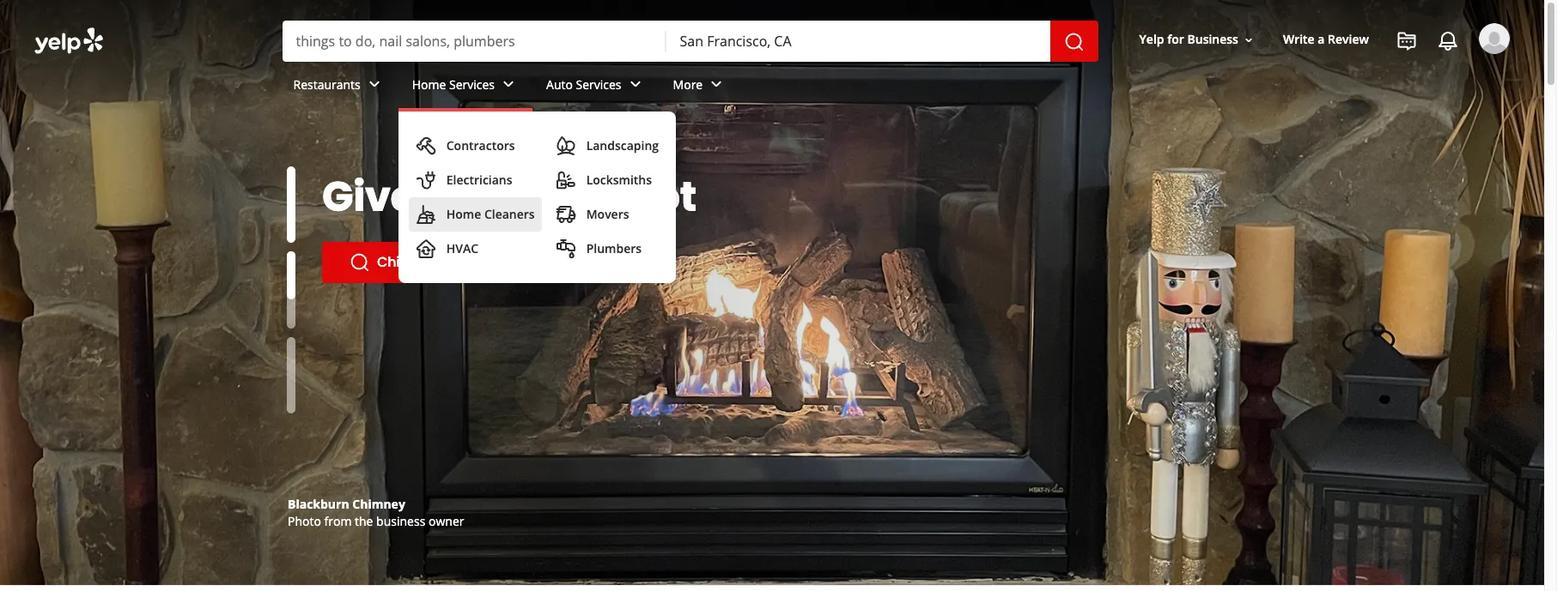 Task type: locate. For each thing, give the bounding box(es) containing it.
chimney right 24 search v2 icon
[[377, 253, 439, 272]]

0 horizontal spatial 24 chevron down v2 image
[[498, 74, 519, 95]]

24 chevron down v2 image right more
[[706, 74, 727, 95]]

1 vertical spatial chimney
[[352, 497, 405, 513]]

chimney
[[377, 253, 439, 272], [352, 497, 405, 513]]

none search field containing yelp for business
[[0, 0, 1545, 284]]

24 chevron down v2 image
[[364, 74, 385, 95], [706, 74, 727, 95]]

chimney inside chimney sweep link
[[377, 253, 439, 272]]

None search field
[[0, 0, 1545, 284]]

select slide image
[[287, 167, 296, 243], [287, 226, 296, 302]]

services right auto
[[576, 76, 622, 92]]

for
[[1168, 31, 1185, 48]]

24 locksmith v2 image
[[556, 170, 576, 191]]

the down blackburn chimney link
[[355, 514, 373, 530]]

1 horizontal spatial 24 chevron down v2 image
[[706, 74, 727, 95]]

services for home services
[[449, 76, 495, 92]]

24 chevron down v2 image right restaurants
[[364, 74, 385, 95]]

24 chevron down v2 image inside more link
[[706, 74, 727, 95]]

photo
[[288, 514, 321, 530]]

yelp for business
[[1140, 31, 1239, 48]]

menu
[[398, 112, 676, 284]]

24 chevron down v2 image
[[498, 74, 519, 95], [625, 74, 646, 95]]

24 moving v2 image
[[556, 204, 576, 225]]

None search field
[[282, 21, 1102, 62]]

give
[[322, 168, 416, 226]]

owner
[[429, 514, 464, 530]]

1 24 chevron down v2 image from the left
[[498, 74, 519, 95]]

1 24 chevron down v2 image from the left
[[364, 74, 385, 95]]

locksmiths link
[[549, 163, 666, 198]]

business
[[376, 514, 426, 530]]

home cleaners link
[[409, 198, 542, 232]]

2 services from the left
[[576, 76, 622, 92]]

the
[[523, 168, 592, 226], [355, 514, 373, 530]]

home up hvac
[[447, 206, 481, 223]]

Find text field
[[296, 32, 653, 51]]

0 horizontal spatial the
[[355, 514, 373, 530]]

chimney sweep link
[[322, 242, 514, 284]]

0 vertical spatial chimney
[[377, 253, 439, 272]]

0 horizontal spatial none field
[[296, 32, 653, 51]]

services down find text field
[[449, 76, 495, 92]]

auto
[[546, 76, 573, 92]]

0 horizontal spatial services
[[449, 76, 495, 92]]

0 horizontal spatial 24 chevron down v2 image
[[364, 74, 385, 95]]

hvac
[[447, 241, 479, 257]]

review
[[1328, 31, 1370, 48]]

24 landscaping v2 image
[[556, 136, 576, 156]]

24 chevron down v2 image for more
[[706, 74, 727, 95]]

restaurants link
[[280, 62, 398, 112]]

1 horizontal spatial none field
[[680, 32, 1037, 51]]

nolan p. image
[[1479, 23, 1510, 54]]

blackburn chimney photo from the business owner
[[288, 497, 464, 530]]

24 contractor v2 image
[[416, 136, 436, 156]]

24 chevron down v2 image right auto services
[[625, 74, 646, 95]]

24 chevron down v2 image left auto
[[498, 74, 519, 95]]

from
[[324, 514, 352, 530]]

16 chevron down v2 image
[[1242, 33, 1256, 47]]

24 chevron down v2 image inside home services link
[[498, 74, 519, 95]]

yelp for business button
[[1133, 24, 1263, 55]]

1 horizontal spatial the
[[523, 168, 592, 226]]

2 select slide image from the top
[[287, 226, 296, 302]]

24 chevron down v2 image for auto services
[[625, 74, 646, 95]]

menu containing contractors
[[398, 112, 676, 284]]

plumbers link
[[549, 232, 666, 266]]

chimney up business
[[352, 497, 405, 513]]

cleaners
[[484, 206, 535, 223]]

the down 24 landscaping v2 image
[[523, 168, 592, 226]]

more link
[[659, 62, 741, 112]]

2 24 chevron down v2 image from the left
[[625, 74, 646, 95]]

home up 24 contractor v2 image
[[412, 76, 446, 92]]

contractors
[[447, 137, 515, 154]]

1 horizontal spatial services
[[576, 76, 622, 92]]

landscaping link
[[549, 129, 666, 163]]

24 chevron down v2 image inside restaurants link
[[364, 74, 385, 95]]

select slide image left give
[[287, 167, 296, 243]]

0 vertical spatial home
[[412, 76, 446, 92]]

24 plumbers v2 image
[[556, 239, 576, 259]]

24 chevron down v2 image inside 'auto services' link
[[625, 74, 646, 95]]

1 horizontal spatial 24 chevron down v2 image
[[625, 74, 646, 95]]

restaurants
[[293, 76, 361, 92]]

chimney inside blackburn chimney photo from the business owner
[[352, 497, 405, 513]]

1 vertical spatial home
[[447, 206, 481, 223]]

1 none field from the left
[[296, 32, 653, 51]]

24 home cleaning v2 image
[[416, 204, 436, 225]]

auto services link
[[533, 62, 659, 112]]

None field
[[296, 32, 653, 51], [680, 32, 1037, 51]]

services
[[449, 76, 495, 92], [576, 76, 622, 92]]

2 24 chevron down v2 image from the left
[[706, 74, 727, 95]]

select slide image left 24 search v2 icon
[[287, 226, 296, 302]]

home
[[412, 76, 446, 92], [447, 206, 481, 223]]

blackburn chimney link
[[288, 497, 405, 513]]

sweep
[[442, 253, 486, 272]]

24 chevron down v2 image for home services
[[498, 74, 519, 95]]

locksmiths
[[587, 172, 652, 188]]

1 vertical spatial the
[[355, 514, 373, 530]]

yelp
[[1140, 31, 1165, 48]]

1 services from the left
[[449, 76, 495, 92]]

give soot the boot
[[322, 168, 697, 226]]

2 none field from the left
[[680, 32, 1037, 51]]

projects image
[[1397, 31, 1418, 52]]



Task type: describe. For each thing, give the bounding box(es) containing it.
a
[[1318, 31, 1325, 48]]

auto services
[[546, 76, 622, 92]]

home for home services
[[412, 76, 446, 92]]

home for home cleaners
[[447, 206, 481, 223]]

chimney sweep
[[377, 253, 486, 272]]

none field find
[[296, 32, 653, 51]]

blackburn
[[288, 497, 349, 513]]

24 search v2 image
[[350, 253, 370, 273]]

more
[[673, 76, 703, 92]]

plumbers
[[587, 241, 642, 257]]

home cleaners
[[447, 206, 535, 223]]

hvac link
[[409, 232, 542, 266]]

soot
[[424, 168, 515, 226]]

write
[[1284, 31, 1315, 48]]

boot
[[601, 168, 697, 226]]

electricians link
[[409, 163, 542, 198]]

user actions element
[[1126, 21, 1534, 127]]

movers
[[587, 206, 629, 223]]

Near text field
[[680, 32, 1037, 51]]

none search field inside explore banner section banner
[[282, 21, 1102, 62]]

landscaping
[[587, 137, 659, 154]]

menu inside the business categories element
[[398, 112, 676, 284]]

search image
[[1064, 31, 1085, 52]]

electricians
[[447, 172, 513, 188]]

1 select slide image from the top
[[287, 167, 296, 243]]

the inside blackburn chimney photo from the business owner
[[355, 514, 373, 530]]

home services link
[[398, 62, 533, 112]]

contractors link
[[409, 129, 542, 163]]

business categories element
[[280, 62, 1510, 284]]

none field near
[[680, 32, 1037, 51]]

24 chevron down v2 image for restaurants
[[364, 74, 385, 95]]

business
[[1188, 31, 1239, 48]]

24 heating cooling v2 image
[[416, 239, 436, 259]]

0 vertical spatial the
[[523, 168, 592, 226]]

write a review
[[1284, 31, 1370, 48]]

services for auto services
[[576, 76, 622, 92]]

notifications image
[[1438, 31, 1459, 52]]

explore banner section banner
[[0, 0, 1545, 586]]

movers link
[[549, 198, 666, 232]]

write a review link
[[1277, 24, 1376, 55]]

24 electrician v2 image
[[416, 170, 436, 191]]

home services
[[412, 76, 495, 92]]



Task type: vqa. For each thing, say whether or not it's contained in the screenshot.
Electricians
yes



